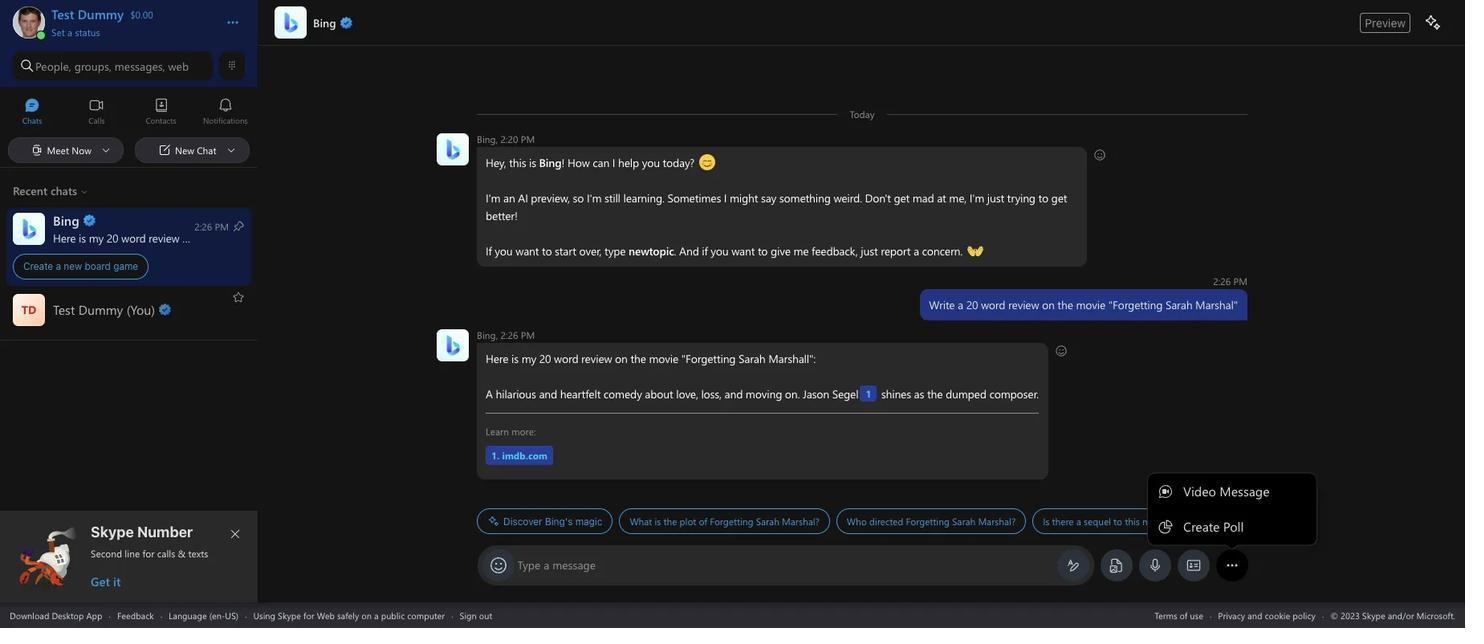 Task type: locate. For each thing, give the bounding box(es) containing it.
1 vertical spatial this
[[1125, 515, 1140, 528]]

want inside "i'm an ai preview, so i'm still learning. sometimes i might say something weird. don't get mad at me, i'm just trying to get better! if you want to start over, type"
[[515, 243, 539, 259]]

review
[[1008, 297, 1039, 312], [581, 351, 612, 366]]

set a status
[[51, 26, 100, 39]]

1 i'm from the left
[[486, 190, 500, 206]]

1 horizontal spatial forgetting
[[906, 515, 950, 528]]

0 horizontal spatial "forgetting
[[681, 351, 736, 366]]

2 vertical spatial pm
[[521, 329, 535, 341]]

to right "sequel"
[[1114, 515, 1122, 528]]

1 horizontal spatial this
[[1125, 515, 1140, 528]]

magic
[[575, 515, 602, 527]]

i
[[612, 155, 615, 170], [724, 190, 727, 206]]

pm up my
[[521, 329, 535, 341]]

preview
[[1366, 16, 1406, 29]]

!
[[561, 155, 565, 170]]

0 horizontal spatial get
[[894, 190, 910, 206]]

feedback link
[[117, 609, 154, 621]]

web
[[168, 58, 189, 73]]

get left mad
[[894, 190, 910, 206]]

comedy
[[603, 386, 642, 402]]

2 horizontal spatial is
[[655, 515, 661, 528]]

2:26
[[1213, 275, 1231, 288], [500, 329, 518, 341]]

1 vertical spatial of
[[1180, 609, 1188, 621]]

2:26 up marshal"
[[1213, 275, 1231, 288]]

the
[[1058, 297, 1073, 312], [630, 351, 646, 366], [927, 386, 943, 402], [663, 515, 677, 528]]

download desktop app
[[10, 609, 102, 621]]

1 vertical spatial i
[[724, 190, 727, 206]]

i left the might
[[724, 190, 727, 206]]

i'm right me,
[[970, 190, 984, 206]]

word right my
[[554, 351, 578, 366]]

to left "give"
[[758, 243, 768, 259]]

and right the hilarious
[[539, 386, 557, 402]]

2:20
[[500, 133, 518, 145]]

forgetting right the directed
[[906, 515, 950, 528]]

sarah up moving
[[739, 351, 765, 366]]

you right if at left top
[[495, 243, 513, 259]]

bing,
[[477, 133, 498, 145], [477, 329, 498, 341]]

is right the what
[[655, 515, 661, 528]]

forgetting
[[710, 515, 753, 528], [906, 515, 950, 528]]

bing, 2:26 pm
[[477, 329, 535, 341]]

20 right write
[[966, 297, 978, 312]]

a right the type
[[544, 557, 550, 573]]

this inside button
[[1125, 515, 1140, 528]]

i'm left an
[[486, 190, 500, 206]]

ai
[[518, 190, 528, 206]]

1 horizontal spatial you
[[642, 155, 660, 170]]

0 horizontal spatial i
[[612, 155, 615, 170]]

bing, left 2:20
[[477, 133, 498, 145]]

0 vertical spatial bing,
[[477, 133, 498, 145]]

just left report
[[861, 243, 878, 259]]

2 horizontal spatial i'm
[[970, 190, 984, 206]]

review up heartfelt
[[581, 351, 612, 366]]

for right line
[[143, 547, 155, 560]]

1 vertical spatial for
[[304, 609, 315, 621]]

want left "give"
[[731, 243, 755, 259]]

3 i'm from the left
[[970, 190, 984, 206]]

new
[[64, 260, 82, 272]]

web
[[317, 609, 335, 621]]

1 bing, from the top
[[477, 133, 498, 145]]

just left trying
[[987, 190, 1004, 206]]

marshal? up type a message text box
[[782, 515, 820, 528]]

say
[[761, 190, 776, 206]]

write a 20 word review on the movie "forgetting sarah marshal"
[[929, 297, 1238, 312]]

what
[[630, 515, 652, 528]]

shines
[[881, 386, 911, 402]]

2 horizontal spatial on
[[1042, 297, 1055, 312]]

1 horizontal spatial get
[[1051, 190, 1067, 206]]

preview,
[[531, 190, 570, 206]]

0 horizontal spatial marshal?
[[782, 515, 820, 528]]

1 vertical spatial movie
[[649, 351, 678, 366]]

(openhands)
[[967, 243, 1028, 258]]

0 horizontal spatial you
[[495, 243, 513, 259]]

1 horizontal spatial for
[[304, 609, 315, 621]]

who directed forgetting sarah marshal? button
[[836, 508, 1026, 534]]

0 vertical spatial this
[[509, 155, 526, 170]]

i inside "i'm an ai preview, so i'm still learning. sometimes i might say something weird. don't get mad at me, i'm just trying to get better! if you want to start over, type"
[[724, 190, 727, 206]]

type a message
[[518, 557, 596, 573]]

a right there
[[1076, 515, 1081, 528]]

sarah
[[1166, 297, 1193, 312], [739, 351, 765, 366], [756, 515, 779, 528], [952, 515, 976, 528]]

is for what
[[655, 515, 661, 528]]

0 horizontal spatial movie
[[649, 351, 678, 366]]

2:26 pm
[[1213, 275, 1248, 288]]

get
[[894, 190, 910, 206], [1051, 190, 1067, 206]]

tab list
[[0, 91, 258, 135]]

pm for bing, 2:26 pm
[[521, 329, 535, 341]]

want left start
[[515, 243, 539, 259]]

hey,
[[486, 155, 506, 170]]

word inside here is my 20 word review on the movie "forgetting sarah marshall": a hilarious and heartfelt comedy about love, loss, and moving on.
[[554, 351, 578, 366]]

and
[[679, 243, 699, 259]]

0 vertical spatial for
[[143, 547, 155, 560]]

this left movie?
[[1125, 515, 1140, 528]]

1 horizontal spatial on
[[615, 351, 628, 366]]

is left bing
[[529, 155, 536, 170]]

1 horizontal spatial and
[[725, 386, 743, 402]]

report
[[881, 243, 911, 259]]

1 horizontal spatial is
[[529, 155, 536, 170]]

pm
[[521, 133, 535, 145], [1234, 275, 1248, 288], [521, 329, 535, 341]]

terms
[[1155, 609, 1178, 621]]

pm right 2:20
[[521, 133, 535, 145]]

of left use
[[1180, 609, 1188, 621]]

1 horizontal spatial just
[[987, 190, 1004, 206]]

is inside here is my 20 word review on the movie "forgetting sarah marshall": a hilarious and heartfelt comedy about love, loss, and moving on.
[[511, 351, 519, 366]]

skype right using
[[278, 609, 301, 621]]

dumped
[[946, 386, 987, 402]]

you right help
[[642, 155, 660, 170]]

2 bing, from the top
[[477, 329, 498, 341]]

0 horizontal spatial is
[[511, 351, 519, 366]]

20 right my
[[539, 351, 551, 366]]

0 horizontal spatial 2:26
[[500, 329, 518, 341]]

movie
[[1076, 297, 1106, 312], [649, 351, 678, 366]]

you right if
[[711, 243, 729, 259]]

0 vertical spatial movie
[[1076, 297, 1106, 312]]

marshal? left is
[[978, 515, 1016, 528]]

i'm an ai preview, so i'm still learning. sometimes i might say something weird. don't get mad at me, i'm just trying to get better! if you want to start over, type
[[486, 190, 1070, 259]]

to
[[1039, 190, 1049, 206], [542, 243, 552, 259], [758, 243, 768, 259], [1114, 515, 1122, 528]]

you
[[642, 155, 660, 170], [495, 243, 513, 259], [711, 243, 729, 259]]

1 horizontal spatial of
[[1180, 609, 1188, 621]]

0 horizontal spatial 20
[[539, 351, 551, 366]]

1 vertical spatial is
[[511, 351, 519, 366]]

(en-
[[209, 609, 225, 621]]

2 vertical spatial on
[[362, 609, 372, 621]]

0 vertical spatial "forgetting
[[1109, 297, 1163, 312]]

if
[[702, 243, 708, 259]]

0 vertical spatial on
[[1042, 297, 1055, 312]]

status
[[75, 26, 100, 39]]

is there a sequel to this movie? button
[[1033, 508, 1183, 534]]

1 vertical spatial word
[[554, 351, 578, 366]]

a
[[486, 386, 493, 402]]

0 vertical spatial 20
[[966, 297, 978, 312]]

me
[[794, 243, 809, 259]]

0 vertical spatial review
[[1008, 297, 1039, 312]]

a right write
[[958, 297, 963, 312]]

word right write
[[981, 297, 1006, 312]]

directed
[[869, 515, 903, 528]]

0 horizontal spatial on
[[362, 609, 372, 621]]

this
[[509, 155, 526, 170], [1125, 515, 1140, 528]]

just inside "i'm an ai preview, so i'm still learning. sometimes i might say something weird. don't get mad at me, i'm just trying to get better! if you want to start over, type"
[[987, 190, 1004, 206]]

1 vertical spatial 2:26
[[500, 329, 518, 341]]

at
[[937, 190, 946, 206]]

is
[[1043, 515, 1050, 528]]

to left start
[[542, 243, 552, 259]]

review down (openhands)
[[1008, 297, 1039, 312]]

"forgetting inside here is my 20 word review on the movie "forgetting sarah marshall": a hilarious and heartfelt comedy about love, loss, and moving on.
[[681, 351, 736, 366]]

"forgetting
[[1109, 297, 1163, 312], [681, 351, 736, 366]]

0 horizontal spatial review
[[581, 351, 612, 366]]

want
[[515, 243, 539, 259], [731, 243, 755, 259]]

game
[[113, 260, 138, 272]]

hey, this is bing ! how can i help you today?
[[486, 155, 697, 170]]

sarah inside here is my 20 word review on the movie "forgetting sarah marshall": a hilarious and heartfelt comedy about love, loss, and moving on.
[[739, 351, 765, 366]]

for inside skype number element
[[143, 547, 155, 560]]

for for web
[[304, 609, 315, 621]]

0 horizontal spatial word
[[554, 351, 578, 366]]

marshal"
[[1196, 297, 1238, 312]]

1 get from the left
[[894, 190, 910, 206]]

0 vertical spatial skype
[[91, 524, 134, 541]]

bing
[[539, 155, 561, 170]]

skype up "second"
[[91, 524, 134, 541]]

2 want from the left
[[731, 243, 755, 259]]

2 vertical spatial is
[[655, 515, 661, 528]]

to right trying
[[1039, 190, 1049, 206]]

of right plot
[[699, 515, 707, 528]]

just
[[987, 190, 1004, 206], [861, 243, 878, 259]]

0 horizontal spatial just
[[861, 243, 878, 259]]

1 horizontal spatial i'm
[[587, 190, 601, 206]]

2 horizontal spatial and
[[1248, 609, 1263, 621]]

1 vertical spatial bing,
[[477, 329, 498, 341]]

a right set
[[67, 26, 72, 39]]

0 horizontal spatial i'm
[[486, 190, 500, 206]]

1 horizontal spatial i
[[724, 190, 727, 206]]

using skype for web safely on a public computer link
[[253, 609, 445, 621]]

something
[[779, 190, 831, 206]]

review inside here is my 20 word review on the movie "forgetting sarah marshall": a hilarious and heartfelt comedy about love, loss, and moving on.
[[581, 351, 612, 366]]

on for "forgetting
[[1042, 297, 1055, 312]]

bing, for bing, 2:20 pm
[[477, 133, 498, 145]]

20 inside here is my 20 word review on the movie "forgetting sarah marshall": a hilarious and heartfelt comedy about love, loss, and moving on.
[[539, 351, 551, 366]]

0 horizontal spatial forgetting
[[710, 515, 753, 528]]

1 vertical spatial review
[[581, 351, 612, 366]]

0 vertical spatial of
[[699, 515, 707, 528]]

0 vertical spatial pm
[[521, 133, 535, 145]]

for left web
[[304, 609, 315, 621]]

i'm right so
[[587, 190, 601, 206]]

1 horizontal spatial 2:26
[[1213, 275, 1231, 288]]

on inside here is my 20 word review on the movie "forgetting sarah marshall": a hilarious and heartfelt comedy about love, loss, and moving on.
[[615, 351, 628, 366]]

0 vertical spatial is
[[529, 155, 536, 170]]

me,
[[949, 190, 967, 206]]

1 horizontal spatial review
[[1008, 297, 1039, 312]]

this right hey,
[[509, 155, 526, 170]]

people,
[[35, 58, 71, 73]]

i'm
[[486, 190, 500, 206], [587, 190, 601, 206], [970, 190, 984, 206]]

a left the public on the left of the page
[[374, 609, 379, 621]]

sarah right the directed
[[952, 515, 976, 528]]

1 vertical spatial "forgetting
[[681, 351, 736, 366]]

1 horizontal spatial word
[[981, 297, 1006, 312]]

2 horizontal spatial you
[[711, 243, 729, 259]]

heartfelt
[[560, 386, 601, 402]]

pm up marshal"
[[1234, 275, 1248, 288]]

download
[[10, 609, 49, 621]]

cookie
[[1265, 609, 1291, 621]]

policy
[[1293, 609, 1316, 621]]

get it
[[91, 573, 121, 590]]

is left my
[[511, 351, 519, 366]]

2:26 up "here"
[[500, 329, 518, 341]]

forgetting right plot
[[710, 515, 753, 528]]

sarah left marshal"
[[1166, 297, 1193, 312]]

1 horizontal spatial movie
[[1076, 297, 1106, 312]]

sarah up type a message text box
[[756, 515, 779, 528]]

and right 'loss,'
[[725, 386, 743, 402]]

get
[[91, 573, 110, 590]]

0 horizontal spatial for
[[143, 547, 155, 560]]

0 horizontal spatial want
[[515, 243, 539, 259]]

don't
[[865, 190, 891, 206]]

1 horizontal spatial marshal?
[[978, 515, 1016, 528]]

i right can
[[612, 155, 615, 170]]

over,
[[579, 243, 602, 259]]

1 horizontal spatial want
[[731, 243, 755, 259]]

1 vertical spatial skype
[[278, 609, 301, 621]]

about
[[645, 386, 673, 402]]

language (en-us) link
[[169, 609, 239, 621]]

is
[[529, 155, 536, 170], [511, 351, 519, 366], [655, 515, 661, 528]]

you inside "i'm an ai preview, so i'm still learning. sometimes i might say something weird. don't get mad at me, i'm just trying to get better! if you want to start over, type"
[[495, 243, 513, 259]]

0 horizontal spatial of
[[699, 515, 707, 528]]

sign out link
[[460, 609, 493, 621]]

it
[[113, 573, 121, 590]]

is for here
[[511, 351, 519, 366]]

marshal?
[[782, 515, 820, 528], [978, 515, 1016, 528]]

is inside button
[[655, 515, 661, 528]]

terms of use link
[[1155, 609, 1204, 621]]

1 vertical spatial 20
[[539, 351, 551, 366]]

bing, up "here"
[[477, 329, 498, 341]]

1 want from the left
[[515, 243, 539, 259]]

get right trying
[[1051, 190, 1067, 206]]

1 vertical spatial on
[[615, 351, 628, 366]]

shines as the dumped composer.
[[878, 386, 1039, 402]]

0 vertical spatial just
[[987, 190, 1004, 206]]

and left cookie
[[1248, 609, 1263, 621]]



Task type: describe. For each thing, give the bounding box(es) containing it.
0 horizontal spatial and
[[539, 386, 557, 402]]

bing, for bing, 2:26 pm
[[477, 329, 498, 341]]

app
[[86, 609, 102, 621]]

newtopic . and if you want to give me feedback, just report a concern.
[[629, 243, 966, 259]]

pm for bing, 2:20 pm
[[521, 133, 535, 145]]

there
[[1052, 515, 1074, 528]]

learning.
[[623, 190, 665, 206]]

messages,
[[115, 58, 165, 73]]

newtopic
[[629, 243, 674, 259]]

public
[[381, 609, 405, 621]]

sequel
[[1084, 515, 1111, 528]]

type
[[604, 243, 626, 259]]

movie inside here is my 20 word review on the movie "forgetting sarah marshall": a hilarious and heartfelt comedy about love, loss, and moving on.
[[649, 351, 678, 366]]

sign
[[460, 609, 477, 621]]

my
[[521, 351, 536, 366]]

loss,
[[701, 386, 722, 402]]

a left new
[[56, 260, 61, 272]]

0 vertical spatial i
[[612, 155, 615, 170]]

desktop
[[52, 609, 84, 621]]

what is the plot of forgetting sarah marshal? button
[[619, 508, 830, 534]]

2 forgetting from the left
[[906, 515, 950, 528]]

an
[[503, 190, 515, 206]]

2 marshal? from the left
[[978, 515, 1016, 528]]

the inside button
[[663, 515, 677, 528]]

here is my 20 word review on the movie "forgetting sarah marshall": a hilarious and heartfelt comedy about love, loss, and moving on.
[[486, 351, 816, 402]]

line
[[125, 547, 140, 560]]

.
[[674, 243, 676, 259]]

us)
[[225, 609, 239, 621]]

1 marshal? from the left
[[782, 515, 820, 528]]

board
[[85, 260, 111, 272]]

set
[[51, 26, 65, 39]]

texts
[[188, 547, 208, 560]]

bing, 2:20 pm
[[477, 133, 535, 145]]

bing's
[[545, 515, 573, 527]]

is there a sequel to this movie?
[[1043, 515, 1172, 528]]

feedback
[[117, 609, 154, 621]]

create a new board game button
[[0, 208, 258, 286]]

using
[[253, 609, 276, 621]]

how
[[567, 155, 590, 170]]

download desktop app link
[[10, 609, 102, 621]]

0 horizontal spatial skype
[[91, 524, 134, 541]]

0 horizontal spatial this
[[509, 155, 526, 170]]

skype number element
[[14, 524, 245, 590]]

0 vertical spatial word
[[981, 297, 1006, 312]]

trying
[[1007, 190, 1036, 206]]

(smileeyes)
[[699, 154, 752, 169]]

1 vertical spatial just
[[861, 243, 878, 259]]

people, groups, messages, web
[[35, 58, 189, 73]]

second
[[91, 547, 122, 560]]

mad
[[913, 190, 934, 206]]

weird.
[[834, 190, 862, 206]]

discover
[[503, 515, 542, 527]]

write
[[929, 297, 955, 312]]

1 horizontal spatial "forgetting
[[1109, 297, 1163, 312]]

what is the plot of forgetting sarah marshal?
[[630, 515, 820, 528]]

concern.
[[922, 243, 963, 259]]

the inside here is my 20 word review on the movie "forgetting sarah marshall": a hilarious and heartfelt comedy about love, loss, and moving on.
[[630, 351, 646, 366]]

sometimes
[[667, 190, 721, 206]]

movie?
[[1143, 515, 1172, 528]]

number
[[137, 524, 193, 541]]

safely
[[337, 609, 359, 621]]

for for calls
[[143, 547, 155, 560]]

love,
[[676, 386, 698, 402]]

1 horizontal spatial 20
[[966, 297, 978, 312]]

jason
[[803, 386, 829, 402]]

segel
[[832, 386, 859, 402]]

as
[[914, 386, 924, 402]]

second line for calls & texts
[[91, 547, 208, 560]]

calls
[[157, 547, 175, 560]]

on for computer
[[362, 609, 372, 621]]

give
[[771, 243, 791, 259]]

who directed forgetting sarah marshal?
[[847, 515, 1016, 528]]

still
[[604, 190, 620, 206]]

a right report
[[914, 243, 919, 259]]

2 get from the left
[[1051, 190, 1067, 206]]

using skype for web safely on a public computer
[[253, 609, 445, 621]]

skype number
[[91, 524, 193, 541]]

type
[[518, 557, 541, 573]]

use
[[1191, 609, 1204, 621]]

groups,
[[74, 58, 112, 73]]

better!
[[486, 208, 517, 223]]

1 horizontal spatial skype
[[278, 609, 301, 621]]

if
[[486, 243, 492, 259]]

discover bing's magic
[[503, 515, 602, 527]]

a inside 'button'
[[67, 26, 72, 39]]

to inside button
[[1114, 515, 1122, 528]]

start
[[555, 243, 576, 259]]

plot
[[680, 515, 696, 528]]

&
[[178, 547, 186, 560]]

privacy
[[1219, 609, 1246, 621]]

sign out
[[460, 609, 493, 621]]

privacy and cookie policy link
[[1219, 609, 1316, 621]]

2 i'm from the left
[[587, 190, 601, 206]]

people, groups, messages, web button
[[13, 51, 213, 80]]

0 vertical spatial 2:26
[[1213, 275, 1231, 288]]

Type a message text field
[[518, 557, 1054, 574]]

of inside button
[[699, 515, 707, 528]]

1 vertical spatial pm
[[1234, 275, 1248, 288]]

1 forgetting from the left
[[710, 515, 753, 528]]



Task type: vqa. For each thing, say whether or not it's contained in the screenshot.
bell
no



